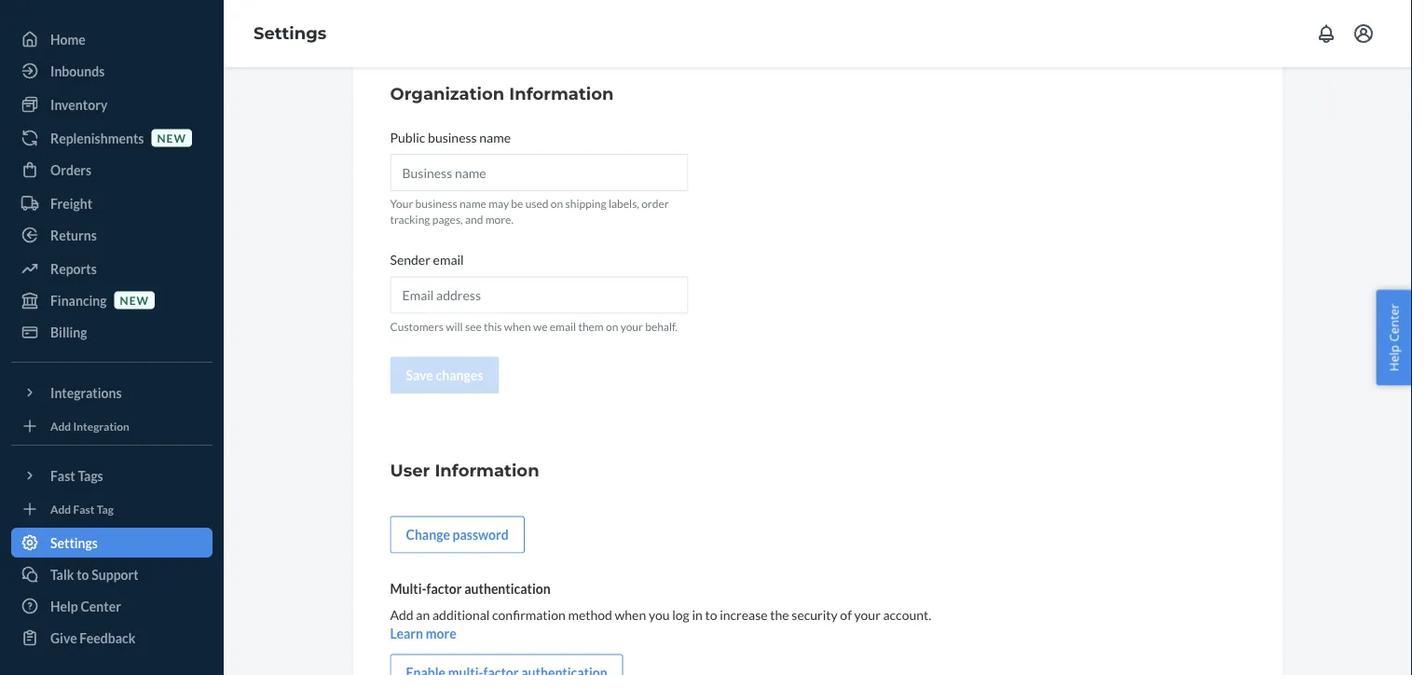 Task type: locate. For each thing, give the bounding box(es) containing it.
user
[[390, 460, 430, 481]]

center inside button
[[1386, 304, 1403, 342]]

security
[[792, 607, 838, 623]]

1 vertical spatial when
[[615, 607, 646, 623]]

0 horizontal spatial help
[[50, 598, 78, 614]]

0 horizontal spatial center
[[81, 598, 121, 614]]

business up pages,
[[415, 197, 457, 210]]

1 horizontal spatial new
[[157, 131, 186, 144]]

1 vertical spatial add
[[50, 502, 71, 516]]

1 vertical spatial email
[[550, 319, 576, 333]]

1 horizontal spatial center
[[1386, 304, 1403, 342]]

1 vertical spatial name
[[460, 197, 487, 210]]

1 horizontal spatial when
[[615, 607, 646, 623]]

0 horizontal spatial email
[[433, 252, 464, 267]]

information for user information
[[435, 460, 540, 481]]

information up the business name "text box"
[[509, 83, 614, 103]]

1 vertical spatial help
[[50, 598, 78, 614]]

learn more button
[[390, 624, 457, 643]]

name for public business name
[[480, 129, 511, 145]]

home
[[50, 31, 86, 47]]

your left behalf.
[[621, 319, 643, 333]]

add inside add an additional confirmation method when you log in to increase the security of your account. learn more
[[390, 607, 414, 623]]

1 horizontal spatial to
[[705, 607, 718, 623]]

2 vertical spatial add
[[390, 607, 414, 623]]

orders
[[50, 162, 92, 178]]

to
[[77, 566, 89, 582], [705, 607, 718, 623]]

0 vertical spatial settings link
[[254, 23, 327, 43]]

0 horizontal spatial new
[[120, 293, 149, 307]]

name down organization information
[[480, 129, 511, 145]]

1 horizontal spatial on
[[606, 319, 619, 333]]

0 horizontal spatial on
[[551, 197, 563, 210]]

fast tags button
[[11, 461, 213, 490]]

multi-factor authentication
[[390, 581, 551, 597]]

save
[[406, 367, 433, 383]]

information up 'password'
[[435, 460, 540, 481]]

support
[[92, 566, 139, 582]]

will
[[446, 319, 463, 333]]

add integration link
[[11, 415, 213, 437]]

integrations
[[50, 385, 122, 400]]

help inside button
[[1386, 345, 1403, 371]]

customers will see this when we email them on your behalf.
[[390, 319, 678, 333]]

see
[[465, 319, 482, 333]]

1 horizontal spatial email
[[550, 319, 576, 333]]

inbounds link
[[11, 56, 213, 86]]

when left 'we' at the top left of page
[[504, 319, 531, 333]]

and
[[465, 213, 483, 226]]

billing
[[50, 324, 87, 340]]

0 vertical spatial to
[[77, 566, 89, 582]]

password
[[453, 527, 509, 543]]

when
[[504, 319, 531, 333], [615, 607, 646, 623]]

method
[[568, 607, 613, 623]]

0 vertical spatial help
[[1386, 345, 1403, 371]]

email right 'we' at the top left of page
[[550, 319, 576, 333]]

change
[[406, 527, 450, 543]]

add left integration
[[50, 419, 71, 433]]

fast
[[50, 468, 75, 483], [73, 502, 95, 516]]

0 vertical spatial name
[[480, 129, 511, 145]]

to right in
[[705, 607, 718, 623]]

1 vertical spatial to
[[705, 607, 718, 623]]

new for replenishments
[[157, 131, 186, 144]]

add up learn
[[390, 607, 414, 623]]

1 vertical spatial information
[[435, 460, 540, 481]]

0 vertical spatial new
[[157, 131, 186, 144]]

1 horizontal spatial help center
[[1386, 304, 1403, 371]]

1 horizontal spatial settings link
[[254, 23, 327, 43]]

add for add an additional confirmation method when you log in to increase the security of your account. learn more
[[390, 607, 414, 623]]

1 vertical spatial help center
[[50, 598, 121, 614]]

on inside your business name may be used on shipping labels, order tracking pages, and more.
[[551, 197, 563, 210]]

when inside add an additional confirmation method when you log in to increase the security of your account. learn more
[[615, 607, 646, 623]]

help center
[[1386, 304, 1403, 371], [50, 598, 121, 614]]

home link
[[11, 24, 213, 54]]

business
[[428, 129, 477, 145], [415, 197, 457, 210]]

0 horizontal spatial settings link
[[11, 528, 213, 558]]

0 vertical spatial fast
[[50, 468, 75, 483]]

email
[[433, 252, 464, 267], [550, 319, 576, 333]]

business down organization
[[428, 129, 477, 145]]

on right 'them'
[[606, 319, 619, 333]]

center
[[1386, 304, 1403, 342], [81, 598, 121, 614]]

help
[[1386, 345, 1403, 371], [50, 598, 78, 614]]

0 vertical spatial on
[[551, 197, 563, 210]]

new up orders link
[[157, 131, 186, 144]]

on
[[551, 197, 563, 210], [606, 319, 619, 333]]

your
[[621, 319, 643, 333], [855, 607, 881, 623]]

0 horizontal spatial settings
[[50, 535, 98, 551]]

your right of
[[855, 607, 881, 623]]

give feedback button
[[11, 623, 213, 653]]

of
[[841, 607, 852, 623]]

0 vertical spatial email
[[433, 252, 464, 267]]

help center button
[[1377, 290, 1413, 385]]

log
[[672, 607, 690, 623]]

1 horizontal spatial your
[[855, 607, 881, 623]]

help center inside button
[[1386, 304, 1403, 371]]

0 vertical spatial when
[[504, 319, 531, 333]]

fast left tags
[[50, 468, 75, 483]]

0 vertical spatial business
[[428, 129, 477, 145]]

returns
[[50, 227, 97, 243]]

on right used
[[551, 197, 563, 210]]

1 horizontal spatial help
[[1386, 345, 1403, 371]]

this
[[484, 319, 502, 333]]

business inside your business name may be used on shipping labels, order tracking pages, and more.
[[415, 197, 457, 210]]

0 horizontal spatial help center
[[50, 598, 121, 614]]

add integration
[[50, 419, 130, 433]]

new
[[157, 131, 186, 144], [120, 293, 149, 307]]

tracking
[[390, 213, 430, 226]]

settings
[[254, 23, 327, 43], [50, 535, 98, 551]]

1 vertical spatial business
[[415, 197, 457, 210]]

tags
[[78, 468, 103, 483]]

name inside your business name may be used on shipping labels, order tracking pages, and more.
[[460, 197, 487, 210]]

we
[[533, 319, 548, 333]]

add down fast tags
[[50, 502, 71, 516]]

to right talk
[[77, 566, 89, 582]]

used
[[526, 197, 549, 210]]

name up the "and"
[[460, 197, 487, 210]]

reports link
[[11, 254, 213, 283]]

reports
[[50, 261, 97, 276]]

email right sender
[[433, 252, 464, 267]]

feedback
[[80, 630, 136, 646]]

1 vertical spatial new
[[120, 293, 149, 307]]

0 vertical spatial information
[[509, 83, 614, 103]]

1 vertical spatial your
[[855, 607, 881, 623]]

information
[[509, 83, 614, 103], [435, 460, 540, 481]]

fast left "tag"
[[73, 502, 95, 516]]

public
[[390, 129, 426, 145]]

1 vertical spatial fast
[[73, 502, 95, 516]]

returns link
[[11, 220, 213, 250]]

new down reports link
[[120, 293, 149, 307]]

fast tags
[[50, 468, 103, 483]]

change password button
[[390, 516, 525, 553]]

Email address text field
[[390, 276, 689, 314]]

name
[[480, 129, 511, 145], [460, 197, 487, 210]]

confirmation
[[492, 607, 566, 623]]

0 vertical spatial center
[[1386, 304, 1403, 342]]

0 horizontal spatial to
[[77, 566, 89, 582]]

0 vertical spatial your
[[621, 319, 643, 333]]

0 vertical spatial help center
[[1386, 304, 1403, 371]]

add for add integration
[[50, 419, 71, 433]]

organization
[[390, 83, 505, 103]]

1 vertical spatial center
[[81, 598, 121, 614]]

add
[[50, 419, 71, 433], [50, 502, 71, 516], [390, 607, 414, 623]]

account.
[[883, 607, 932, 623]]

settings link
[[254, 23, 327, 43], [11, 528, 213, 558]]

when left "you"
[[615, 607, 646, 623]]

billing link
[[11, 317, 213, 347]]

integrations button
[[11, 378, 213, 407]]

1 horizontal spatial settings
[[254, 23, 327, 43]]

0 vertical spatial add
[[50, 419, 71, 433]]



Task type: describe. For each thing, give the bounding box(es) containing it.
1 vertical spatial settings link
[[11, 528, 213, 558]]

open account menu image
[[1353, 22, 1375, 45]]

in
[[692, 607, 703, 623]]

integration
[[73, 419, 130, 433]]

orders link
[[11, 155, 213, 185]]

information for organization information
[[509, 83, 614, 103]]

labels,
[[609, 197, 640, 210]]

0 horizontal spatial when
[[504, 319, 531, 333]]

name for your business name may be used on shipping labels, order tracking pages, and more.
[[460, 197, 487, 210]]

sender
[[390, 252, 431, 267]]

1 vertical spatial on
[[606, 319, 619, 333]]

talk to support
[[50, 566, 139, 582]]

organization information
[[390, 83, 614, 103]]

save changes
[[406, 367, 483, 383]]

shipping
[[566, 197, 607, 210]]

add fast tag link
[[11, 498, 213, 520]]

behalf.
[[645, 319, 678, 333]]

increase
[[720, 607, 768, 623]]

give
[[50, 630, 77, 646]]

1 vertical spatial settings
[[50, 535, 98, 551]]

additional
[[433, 607, 490, 623]]

business for your
[[415, 197, 457, 210]]

an
[[416, 607, 430, 623]]

to inside button
[[77, 566, 89, 582]]

0 vertical spatial settings
[[254, 23, 327, 43]]

financing
[[50, 292, 107, 308]]

the
[[770, 607, 789, 623]]

public business name
[[390, 129, 511, 145]]

learn
[[390, 626, 423, 641]]

them
[[579, 319, 604, 333]]

freight link
[[11, 188, 213, 218]]

change password
[[406, 527, 509, 543]]

0 horizontal spatial your
[[621, 319, 643, 333]]

inventory
[[50, 97, 108, 112]]

more.
[[486, 213, 514, 226]]

factor
[[427, 581, 462, 597]]

user information
[[390, 460, 540, 481]]

pages,
[[432, 213, 463, 226]]

inventory link
[[11, 90, 213, 119]]

Business name text field
[[390, 154, 689, 191]]

authentication
[[465, 581, 551, 597]]

add an additional confirmation method when you log in to increase the security of your account. learn more
[[390, 607, 932, 641]]

fast inside dropdown button
[[50, 468, 75, 483]]

business for public
[[428, 129, 477, 145]]

open notifications image
[[1316, 22, 1338, 45]]

add fast tag
[[50, 502, 114, 516]]

freight
[[50, 195, 92, 211]]

save changes button
[[390, 357, 499, 394]]

help center link
[[11, 591, 213, 621]]

order
[[642, 197, 669, 210]]

talk to support button
[[11, 559, 213, 589]]

tag
[[97, 502, 114, 516]]

add for add fast tag
[[50, 502, 71, 516]]

changes
[[436, 367, 483, 383]]

customers
[[390, 319, 444, 333]]

your business name may be used on shipping labels, order tracking pages, and more.
[[390, 197, 669, 226]]

sender email
[[390, 252, 464, 267]]

multi-
[[390, 581, 427, 597]]

you
[[649, 607, 670, 623]]

be
[[511, 197, 523, 210]]

give feedback
[[50, 630, 136, 646]]

new for financing
[[120, 293, 149, 307]]

your inside add an additional confirmation method when you log in to increase the security of your account. learn more
[[855, 607, 881, 623]]

to inside add an additional confirmation method when you log in to increase the security of your account. learn more
[[705, 607, 718, 623]]

replenishments
[[50, 130, 144, 146]]

your
[[390, 197, 413, 210]]

may
[[489, 197, 509, 210]]

talk
[[50, 566, 74, 582]]

more
[[426, 626, 457, 641]]

inbounds
[[50, 63, 105, 79]]



Task type: vqa. For each thing, say whether or not it's contained in the screenshot.
rightmost to
yes



